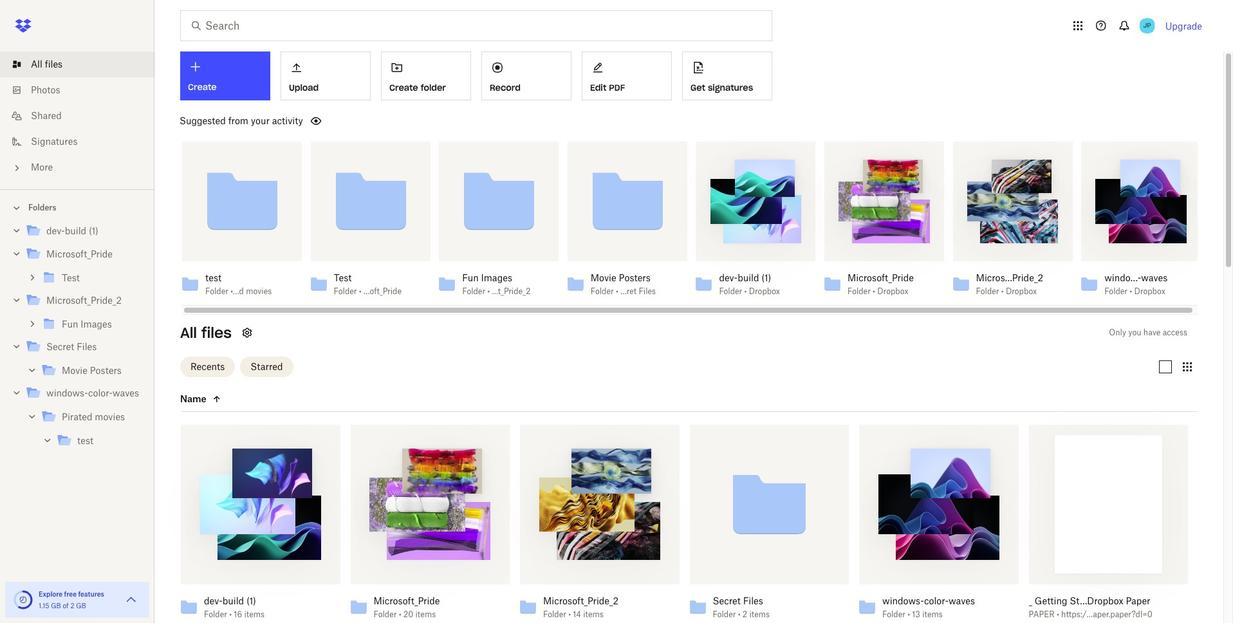 Task type: vqa. For each thing, say whether or not it's contained in the screenshot.
dev-build (1) Folder • 16 items
yes



Task type: describe. For each thing, give the bounding box(es) containing it.
create button
[[180, 52, 270, 100]]

waves for windows-color-waves
[[113, 388, 139, 399]]

more image
[[10, 162, 23, 174]]

you
[[1129, 328, 1142, 337]]

upgrade
[[1166, 20, 1203, 31]]

windo…-waves folder • dropbox
[[1105, 272, 1168, 296]]

• inside fun images folder • …t_pride_2
[[488, 287, 490, 296]]

dev- for dev-build (1) folder • 16 items
[[204, 595, 223, 606]]

items inside dev-build (1) folder • 16 items
[[244, 609, 265, 619]]

microsoft_pride for microsoft_pride folder • dropbox
[[848, 272, 914, 283]]

folder inside microsoft_pride folder • 20 items
[[374, 609, 397, 619]]

…ret
[[621, 287, 637, 296]]

dev-build (1) link
[[26, 223, 144, 240]]

starred button
[[240, 356, 293, 377]]

items inside windows-color-waves folder • 13 items
[[923, 609, 943, 619]]

movie posters link
[[41, 363, 144, 380]]

microsoft_pride_2 button
[[543, 595, 651, 607]]

edit pdf button
[[582, 52, 672, 100]]

share for micros…pride_2
[[1006, 156, 1032, 167]]

1 vertical spatial all
[[180, 324, 197, 342]]

folder • dropbox button for dev-
[[719, 287, 788, 297]]

test button
[[334, 272, 402, 284]]

share button for test
[[227, 152, 269, 173]]

create folder button
[[381, 52, 471, 100]]

folder inside microsoft_pride_2 folder • 14 items
[[543, 609, 567, 619]]

edit pdf
[[590, 82, 625, 93]]

_ getting st…dropbox paper button
[[1029, 595, 1155, 607]]

edit
[[590, 82, 607, 93]]

14
[[573, 609, 581, 619]]

fun images button
[[462, 272, 531, 284]]

share button for test
[[356, 152, 397, 173]]

create folder
[[390, 82, 446, 93]]

fun for fun images
[[62, 319, 78, 330]]

windows- for windows-color-waves folder • 13 items
[[883, 595, 925, 606]]

getting
[[1035, 595, 1068, 606]]

movie for movie posters folder • …ret files
[[591, 272, 617, 283]]

folder inside test folder •…d movies
[[205, 287, 229, 296]]

windows-color-waves link
[[26, 385, 144, 402]]

file, _ getting started with dropbox paper.paper row
[[1024, 425, 1189, 623]]

• inside windo…-waves folder • dropbox
[[1130, 287, 1133, 296]]

share button for dev-build (1)
[[741, 152, 783, 173]]

folder • …t_pride_2 button
[[462, 287, 531, 297]]

pirated movies
[[62, 411, 125, 422]]

quota usage element
[[13, 590, 33, 610]]

jp button
[[1138, 15, 1158, 36]]

movie posters folder • …ret files
[[591, 272, 656, 296]]

_
[[1029, 595, 1033, 606]]

• inside 'dev-build (1) folder • dropbox'
[[745, 287, 747, 296]]

folders
[[28, 203, 56, 212]]

microsoft_pride link
[[26, 246, 144, 263]]

test folder • …oft_pride
[[334, 272, 402, 296]]

• inside secret files folder • 2 items
[[738, 609, 741, 619]]

1 vertical spatial files
[[201, 324, 232, 342]]

windo…-waves button
[[1105, 272, 1173, 284]]

microsoft_pride_2 for microsoft_pride_2
[[46, 295, 122, 306]]

fun images link
[[41, 316, 144, 334]]

upgrade link
[[1166, 20, 1203, 31]]

activity
[[272, 115, 303, 126]]

• inside micros…pride_2 folder • dropbox
[[1002, 287, 1004, 296]]

• inside microsoft_pride folder • dropbox
[[873, 287, 876, 296]]

microsoft_pride_2 folder • 14 items
[[543, 595, 619, 619]]

waves inside windo…-waves folder • dropbox
[[1142, 272, 1168, 283]]

shared
[[31, 110, 62, 121]]

windows- for windows-color-waves
[[46, 388, 88, 399]]

2 inside secret files folder • 2 items
[[743, 609, 748, 619]]

pirated movies link
[[41, 409, 144, 426]]

only you have access
[[1110, 328, 1188, 337]]

• inside dev-build (1) folder • 16 items
[[229, 609, 232, 619]]

st…dropbox
[[1070, 595, 1124, 606]]

folder, windows-color-waves row
[[854, 425, 1019, 623]]

get signatures button
[[683, 52, 773, 100]]

pirated
[[62, 411, 92, 422]]

share for test
[[363, 156, 389, 167]]

https:/…aper.paper?dl=0
[[1062, 609, 1153, 619]]

folder
[[421, 82, 446, 93]]

files for secret files
[[77, 341, 97, 352]]

color- for windows-color-waves
[[88, 388, 113, 399]]

share button for micros…pride_2
[[998, 152, 1040, 173]]

movies inside test folder •…d movies
[[246, 287, 272, 296]]

explore free features 1.15 gb of 2 gb
[[39, 590, 104, 610]]

windo…-
[[1105, 272, 1142, 283]]

build for dev-build (1)
[[65, 225, 86, 236]]

folder • dropbox button for microsoft_pride
[[848, 287, 916, 297]]

microsoft_pride for microsoft_pride
[[46, 249, 113, 259]]

items inside microsoft_pride_2 folder • 14 items
[[583, 609, 604, 619]]

create for create folder
[[390, 82, 418, 93]]

have
[[1144, 328, 1161, 337]]

signatures link
[[10, 129, 155, 155]]

folder inside secret files folder • 2 items
[[713, 609, 736, 619]]

features
[[78, 590, 104, 598]]

folder • …ret files button
[[591, 287, 659, 297]]

paper
[[1029, 609, 1055, 619]]

microsoft_pride for microsoft_pride folder • 20 items
[[374, 595, 440, 606]]

folder • …oft_pride button
[[334, 287, 402, 297]]

group containing dev-build (1)
[[0, 217, 155, 461]]

test button
[[205, 272, 274, 284]]

suggested
[[180, 115, 226, 126]]

test for test
[[77, 435, 93, 446]]

dropbox inside 'dev-build (1) folder • dropbox'
[[749, 287, 780, 296]]

images for fun images
[[81, 319, 112, 330]]

all files list item
[[0, 52, 155, 77]]

upload
[[289, 82, 319, 93]]

jp
[[1144, 21, 1152, 30]]

record
[[490, 82, 521, 93]]

folder, microsoft_pride_2 row
[[515, 425, 680, 623]]

13
[[913, 609, 921, 619]]

micros…pride_2 folder • dropbox
[[977, 272, 1044, 296]]

more
[[31, 162, 53, 173]]

of
[[63, 602, 69, 610]]

items inside microsoft_pride folder • 20 items
[[416, 609, 436, 619]]

micros…pride_2
[[977, 272, 1044, 283]]

movie posters button
[[591, 272, 659, 284]]

folder inside windows-color-waves folder • 13 items
[[883, 609, 906, 619]]

secret files
[[46, 341, 97, 352]]

test link
[[41, 270, 144, 287]]

access
[[1163, 328, 1188, 337]]

dropbox inside windo…-waves folder • dropbox
[[1135, 287, 1166, 296]]

Search in folder "Dropbox" text field
[[205, 18, 746, 33]]

share for test
[[235, 156, 261, 167]]

• inside '_ getting st…dropbox paper paper • https:/…aper.paper?dl=0'
[[1057, 609, 1060, 619]]

2 inside explore free features 1.15 gb of 2 gb
[[70, 602, 74, 610]]

windows-color-waves
[[46, 388, 139, 399]]

dev-build (1) button for dev-build (1) folder • dropbox
[[719, 272, 788, 284]]

folder inside dev-build (1) folder • 16 items
[[204, 609, 227, 619]]

microsoft_pride button for microsoft_pride folder • dropbox
[[848, 272, 916, 284]]

get
[[691, 82, 706, 93]]

photos
[[31, 84, 60, 95]]

secret files link
[[26, 339, 144, 356]]

…t_pride_2
[[492, 287, 531, 296]]

name
[[180, 393, 207, 404]]

folder, microsoft_pride row
[[345, 425, 510, 623]]

shared link
[[10, 103, 155, 129]]

files for secret files folder • 2 items
[[744, 595, 764, 606]]

all inside all files link
[[31, 59, 42, 70]]

your
[[251, 115, 270, 126]]

files inside movie posters folder • …ret files
[[639, 287, 656, 296]]

name button
[[180, 391, 288, 407]]

share for dev-build (1)
[[749, 156, 775, 167]]



Task type: locate. For each thing, give the bounding box(es) containing it.
microsoft_pride inside row
[[374, 595, 440, 606]]

1 test from the left
[[62, 272, 80, 283]]

microsoft_pride_2 for microsoft_pride_2 folder • 14 items
[[543, 595, 619, 606]]

test for test
[[62, 272, 80, 283]]

folder, secret files row
[[685, 425, 849, 623]]

0 horizontal spatial windows-
[[46, 388, 88, 399]]

2 gb from the left
[[76, 602, 86, 610]]

build inside group
[[65, 225, 86, 236]]

test for test folder • …oft_pride
[[334, 272, 352, 283]]

• inside movie posters folder • …ret files
[[616, 287, 619, 296]]

share for windo…-waves
[[1134, 156, 1160, 167]]

0 vertical spatial movies
[[246, 287, 272, 296]]

0 horizontal spatial movie
[[62, 365, 88, 376]]

1 horizontal spatial images
[[481, 272, 513, 283]]

signatures
[[708, 82, 753, 93]]

_ getting st…dropbox paper paper • https:/…aper.paper?dl=0
[[1029, 595, 1153, 619]]

2 down secret files "button"
[[743, 609, 748, 619]]

1 horizontal spatial windows-
[[883, 595, 925, 606]]

1 horizontal spatial all files
[[180, 324, 232, 342]]

4 share from the left
[[749, 156, 775, 167]]

items right 16
[[244, 609, 265, 619]]

1 vertical spatial waves
[[113, 388, 139, 399]]

1.15
[[39, 602, 49, 610]]

1 horizontal spatial posters
[[619, 272, 651, 283]]

test inside test link
[[62, 272, 80, 283]]

2 share button from the left
[[356, 152, 397, 173]]

0 horizontal spatial fun
[[62, 319, 78, 330]]

0 vertical spatial dev-build (1) button
[[719, 272, 788, 284]]

record button
[[482, 52, 572, 100]]

windows- inside group
[[46, 388, 88, 399]]

share button for windo…-waves
[[1127, 152, 1168, 173]]

dev- inside group
[[46, 225, 65, 236]]

1 vertical spatial files
[[77, 341, 97, 352]]

1 vertical spatial fun
[[62, 319, 78, 330]]

•
[[359, 287, 362, 296], [488, 287, 490, 296], [616, 287, 619, 296], [745, 287, 747, 296], [873, 287, 876, 296], [1002, 287, 1004, 296], [1130, 287, 1133, 296], [229, 609, 232, 619], [399, 609, 402, 619], [569, 609, 571, 619], [738, 609, 741, 619], [908, 609, 911, 619], [1057, 609, 1060, 619]]

1 vertical spatial images
[[81, 319, 112, 330]]

folder inside micros…pride_2 folder • dropbox
[[977, 287, 1000, 296]]

0 vertical spatial dev-
[[46, 225, 65, 236]]

free
[[64, 590, 77, 598]]

1 horizontal spatial test
[[205, 272, 222, 283]]

secret inside group
[[46, 341, 74, 352]]

photos link
[[10, 77, 155, 103]]

movie inside movie posters folder • …ret files
[[591, 272, 617, 283]]

movie up folder • …ret files button
[[591, 272, 617, 283]]

secret files folder • 2 items
[[713, 595, 770, 619]]

(1) inside group
[[89, 225, 98, 236]]

1 horizontal spatial build
[[223, 595, 244, 606]]

(1) for dev-build (1)
[[89, 225, 98, 236]]

1 vertical spatial microsoft_pride_2
[[543, 595, 619, 606]]

0 horizontal spatial (1)
[[89, 225, 98, 236]]

items down 'microsoft_pride_2' button
[[583, 609, 604, 619]]

movie for movie posters
[[62, 365, 88, 376]]

1 vertical spatial test
[[77, 435, 93, 446]]

images for fun images folder • …t_pride_2
[[481, 272, 513, 283]]

windows-color-waves folder • 13 items
[[883, 595, 976, 619]]

•…d
[[231, 287, 244, 296]]

microsoft_pride folder • 20 items
[[374, 595, 440, 619]]

dev-build (1) folder • dropbox
[[719, 272, 780, 296]]

0 horizontal spatial dev-
[[46, 225, 65, 236]]

fun
[[462, 272, 479, 283], [62, 319, 78, 330]]

1 vertical spatial posters
[[90, 365, 122, 376]]

color- inside windows-color-waves folder • 13 items
[[925, 595, 949, 606]]

all files inside all files link
[[31, 59, 63, 70]]

create up suggested
[[188, 82, 217, 93]]

0 horizontal spatial secret
[[46, 341, 74, 352]]

dropbox inside micros…pride_2 folder • dropbox
[[1006, 287, 1037, 296]]

0 horizontal spatial microsoft_pride_2
[[46, 295, 122, 306]]

0 vertical spatial fun
[[462, 272, 479, 283]]

waves for windows-color-waves folder • 13 items
[[949, 595, 976, 606]]

0 horizontal spatial test
[[62, 272, 80, 283]]

images up secret files link at the left bottom of page
[[81, 319, 112, 330]]

color-
[[88, 388, 113, 399], [925, 595, 949, 606]]

0 horizontal spatial files
[[77, 341, 97, 352]]

only
[[1110, 328, 1127, 337]]

starred
[[251, 361, 283, 372]]

movies right •…d
[[246, 287, 272, 296]]

1 horizontal spatial dev-build (1) button
[[719, 272, 788, 284]]

2 right of
[[70, 602, 74, 610]]

1 vertical spatial dev-
[[719, 272, 738, 283]]

folder inside windo…-waves folder • dropbox
[[1105, 287, 1128, 296]]

folder inside microsoft_pride folder • dropbox
[[848, 287, 871, 296]]

(1) for dev-build (1) folder • 16 items
[[247, 595, 256, 606]]

all files up recents
[[180, 324, 232, 342]]

2 items from the left
[[416, 609, 436, 619]]

windows- up 13
[[883, 595, 925, 606]]

1 vertical spatial all files
[[180, 324, 232, 342]]

images inside "link"
[[81, 319, 112, 330]]

0 horizontal spatial movies
[[95, 411, 125, 422]]

4 dropbox from the left
[[1135, 287, 1166, 296]]

windows- inside windows-color-waves folder • 13 items
[[883, 595, 925, 606]]

gb down features
[[76, 602, 86, 610]]

microsoft_pride_2 inside group
[[46, 295, 122, 306]]

1 vertical spatial color-
[[925, 595, 949, 606]]

3 share button from the left
[[484, 152, 526, 173]]

0 horizontal spatial create
[[188, 82, 217, 93]]

(1) inside dev-build (1) folder • 16 items
[[247, 595, 256, 606]]

folder inside fun images folder • …t_pride_2
[[462, 287, 486, 296]]

1 vertical spatial (1)
[[762, 272, 772, 283]]

1 horizontal spatial color-
[[925, 595, 949, 606]]

gb left of
[[51, 602, 61, 610]]

0 horizontal spatial microsoft_pride button
[[374, 595, 482, 607]]

folder • dropbox button for windo…-
[[1105, 287, 1173, 297]]

0 vertical spatial microsoft_pride
[[46, 249, 113, 259]]

2 horizontal spatial waves
[[1142, 272, 1168, 283]]

movie inside 'link'
[[62, 365, 88, 376]]

1 horizontal spatial fun
[[462, 272, 479, 283]]

0 vertical spatial microsoft_pride_2
[[46, 295, 122, 306]]

(1) inside 'dev-build (1) folder • dropbox'
[[762, 272, 772, 283]]

posters up …ret
[[619, 272, 651, 283]]

waves inside group
[[113, 388, 139, 399]]

images up folder • …t_pride_2 button
[[481, 272, 513, 283]]

dropbox inside microsoft_pride folder • dropbox
[[878, 287, 909, 296]]

create left folder
[[390, 82, 418, 93]]

dev- inside 'dev-build (1) folder • dropbox'
[[719, 272, 738, 283]]

0 horizontal spatial all
[[31, 59, 42, 70]]

folder • dropbox button for micros…pride_2
[[977, 287, 1045, 297]]

fun up secret files
[[62, 319, 78, 330]]

pdf
[[609, 82, 625, 93]]

0 vertical spatial files
[[45, 59, 63, 70]]

5 share from the left
[[877, 156, 903, 167]]

fun inside "link"
[[62, 319, 78, 330]]

color- inside group
[[88, 388, 113, 399]]

create inside create dropdown button
[[188, 82, 217, 93]]

6 share from the left
[[1006, 156, 1032, 167]]

posters up windows-color-waves
[[90, 365, 122, 376]]

suggested from your activity
[[180, 115, 303, 126]]

1 share button from the left
[[227, 152, 269, 173]]

3 dropbox from the left
[[1006, 287, 1037, 296]]

build
[[65, 225, 86, 236], [738, 272, 760, 283], [223, 595, 244, 606]]

share
[[235, 156, 261, 167], [363, 156, 389, 167], [492, 156, 518, 167], [749, 156, 775, 167], [877, 156, 903, 167], [1006, 156, 1032, 167], [1134, 156, 1160, 167]]

1 horizontal spatial files
[[201, 324, 232, 342]]

fun for fun images folder • …t_pride_2
[[462, 272, 479, 283]]

1 vertical spatial windows-
[[883, 595, 925, 606]]

7 share from the left
[[1134, 156, 1160, 167]]

0 vertical spatial microsoft_pride button
[[848, 272, 916, 284]]

folder inside 'dev-build (1) folder • dropbox'
[[719, 287, 743, 296]]

1 vertical spatial build
[[738, 272, 760, 283]]

1 horizontal spatial secret
[[713, 595, 741, 606]]

0 vertical spatial posters
[[619, 272, 651, 283]]

posters for movie posters
[[90, 365, 122, 376]]

1 vertical spatial secret
[[713, 595, 741, 606]]

2
[[70, 602, 74, 610], [743, 609, 748, 619]]

list containing all files
[[0, 44, 155, 189]]

microsoft_pride_2 link
[[26, 292, 144, 310]]

1 horizontal spatial microsoft_pride button
[[848, 272, 916, 284]]

2 vertical spatial dev-
[[204, 595, 223, 606]]

1 horizontal spatial microsoft_pride_2
[[543, 595, 619, 606]]

test inside test folder •…d movies
[[205, 272, 222, 283]]

dev- for dev-build (1) folder • dropbox
[[719, 272, 738, 283]]

1 vertical spatial microsoft_pride button
[[374, 595, 482, 607]]

items down windows-color-waves 'button' on the right bottom
[[923, 609, 943, 619]]

color- for windows-color-waves folder • 13 items
[[925, 595, 949, 606]]

all
[[31, 59, 42, 70], [180, 324, 197, 342]]

get signatures
[[691, 82, 753, 93]]

0 horizontal spatial posters
[[90, 365, 122, 376]]

(1) for dev-build (1) folder • dropbox
[[762, 272, 772, 283]]

build inside dev-build (1) folder • 16 items
[[223, 595, 244, 606]]

test folder •…d movies
[[205, 272, 272, 296]]

all up photos
[[31, 59, 42, 70]]

share for microsoft_pride
[[877, 156, 903, 167]]

2 vertical spatial waves
[[949, 595, 976, 606]]

0 horizontal spatial 2
[[70, 602, 74, 610]]

windows-color-waves button
[[883, 595, 991, 607]]

fun up folder • …t_pride_2 button
[[462, 272, 479, 283]]

0 horizontal spatial all files
[[31, 59, 63, 70]]

files up photos
[[45, 59, 63, 70]]

1 horizontal spatial 2
[[743, 609, 748, 619]]

posters for movie posters folder • …ret files
[[619, 272, 651, 283]]

group
[[0, 217, 155, 461]]

1 horizontal spatial create
[[390, 82, 418, 93]]

4 folder • dropbox button from the left
[[1105, 287, 1173, 297]]

1 horizontal spatial (1)
[[247, 595, 256, 606]]

test down "microsoft_pride" link
[[62, 272, 80, 283]]

folder • dropbox button
[[719, 287, 788, 297], [848, 287, 916, 297], [977, 287, 1045, 297], [1105, 287, 1173, 297]]

microsoft_pride folder • dropbox
[[848, 272, 914, 296]]

2 test from the left
[[334, 272, 352, 283]]

1 vertical spatial movie
[[62, 365, 88, 376]]

all files link
[[10, 52, 155, 77]]

• inside test folder • …oft_pride
[[359, 287, 362, 296]]

1 share from the left
[[235, 156, 261, 167]]

2 horizontal spatial microsoft_pride
[[848, 272, 914, 283]]

0 vertical spatial (1)
[[89, 225, 98, 236]]

images
[[481, 272, 513, 283], [81, 319, 112, 330]]

items down secret files "button"
[[750, 609, 770, 619]]

dev-build (1) button
[[719, 272, 788, 284], [204, 595, 312, 607]]

dev-build (1) button inside row
[[204, 595, 312, 607]]

recents
[[191, 361, 225, 372]]

2 vertical spatial build
[[223, 595, 244, 606]]

7 share button from the left
[[1127, 152, 1168, 173]]

3 folder • dropbox button from the left
[[977, 287, 1045, 297]]

2 dropbox from the left
[[878, 287, 909, 296]]

share button
[[227, 152, 269, 173], [356, 152, 397, 173], [484, 152, 526, 173], [741, 152, 783, 173], [870, 152, 911, 173], [998, 152, 1040, 173], [1127, 152, 1168, 173]]

share button for microsoft_pride
[[870, 152, 911, 173]]

0 horizontal spatial color-
[[88, 388, 113, 399]]

windows-
[[46, 388, 88, 399], [883, 595, 925, 606]]

movies inside group
[[95, 411, 125, 422]]

test
[[62, 272, 80, 283], [334, 272, 352, 283]]

folder settings image
[[239, 325, 255, 341]]

…oft_pride
[[364, 287, 402, 296]]

images inside fun images folder • …t_pride_2
[[481, 272, 513, 283]]

2 vertical spatial files
[[744, 595, 764, 606]]

create
[[188, 82, 217, 93], [390, 82, 418, 93]]

microsoft_pride inside group
[[46, 249, 113, 259]]

0 vertical spatial files
[[639, 287, 656, 296]]

3 share from the left
[[492, 156, 518, 167]]

1 horizontal spatial all
[[180, 324, 197, 342]]

1 items from the left
[[244, 609, 265, 619]]

signatures
[[31, 136, 78, 147]]

0 vertical spatial movie
[[591, 272, 617, 283]]

test down the pirated movies link
[[77, 435, 93, 446]]

2 horizontal spatial build
[[738, 272, 760, 283]]

explore
[[39, 590, 63, 598]]

1 horizontal spatial waves
[[949, 595, 976, 606]]

0 vertical spatial secret
[[46, 341, 74, 352]]

microsoft_pride_2 down test link
[[46, 295, 122, 306]]

1 vertical spatial dev-build (1) button
[[204, 595, 312, 607]]

• inside microsoft_pride_2 folder • 14 items
[[569, 609, 571, 619]]

2 horizontal spatial files
[[744, 595, 764, 606]]

create for create
[[188, 82, 217, 93]]

test for test folder •…d movies
[[205, 272, 222, 283]]

0 vertical spatial all files
[[31, 59, 63, 70]]

files
[[45, 59, 63, 70], [201, 324, 232, 342]]

2 vertical spatial microsoft_pride
[[374, 595, 440, 606]]

microsoft_pride_2 up 14
[[543, 595, 619, 606]]

dev-
[[46, 225, 65, 236], [719, 272, 738, 283], [204, 595, 223, 606]]

files left folder settings icon
[[201, 324, 232, 342]]

• inside windows-color-waves folder • 13 items
[[908, 609, 911, 619]]

4 items from the left
[[750, 609, 770, 619]]

6 share button from the left
[[998, 152, 1040, 173]]

2 folder • dropbox button from the left
[[848, 287, 916, 297]]

test up folder •…d movies 'button'
[[205, 272, 222, 283]]

test inside test folder • …oft_pride
[[334, 272, 352, 283]]

dev- inside dev-build (1) folder • 16 items
[[204, 595, 223, 606]]

0 vertical spatial images
[[481, 272, 513, 283]]

fun images
[[62, 319, 112, 330]]

0 horizontal spatial waves
[[113, 388, 139, 399]]

secret files button
[[713, 595, 821, 607]]

microsoft_pride button for microsoft_pride folder • 20 items
[[374, 595, 482, 607]]

0 horizontal spatial test
[[77, 435, 93, 446]]

2 share from the left
[[363, 156, 389, 167]]

movies
[[246, 287, 272, 296], [95, 411, 125, 422]]

share button for fun images
[[484, 152, 526, 173]]

folders button
[[0, 198, 155, 217]]

3 items from the left
[[583, 609, 604, 619]]

0 vertical spatial color-
[[88, 388, 113, 399]]

paper
[[1126, 595, 1151, 606]]

4 share button from the left
[[741, 152, 783, 173]]

secret inside secret files folder • 2 items
[[713, 595, 741, 606]]

1 horizontal spatial microsoft_pride
[[374, 595, 440, 606]]

test inside group
[[77, 435, 93, 446]]

files inside secret files folder • 2 items
[[744, 595, 764, 606]]

test up folder • …oft_pride "button"
[[334, 272, 352, 283]]

test link
[[57, 433, 144, 450]]

build for dev-build (1) folder • 16 items
[[223, 595, 244, 606]]

1 horizontal spatial test
[[334, 272, 352, 283]]

all up recents
[[180, 324, 197, 342]]

2 horizontal spatial dev-
[[719, 272, 738, 283]]

16
[[234, 609, 242, 619]]

waves inside windows-color-waves folder • 13 items
[[949, 595, 976, 606]]

dropbox image
[[10, 13, 36, 39]]

all files up photos
[[31, 59, 63, 70]]

create inside the create folder button
[[390, 82, 418, 93]]

0 horizontal spatial files
[[45, 59, 63, 70]]

windows- up "pirated"
[[46, 388, 88, 399]]

0 vertical spatial windows-
[[46, 388, 88, 399]]

0 horizontal spatial microsoft_pride
[[46, 249, 113, 259]]

secret for secret files folder • 2 items
[[713, 595, 741, 606]]

0 horizontal spatial dev-build (1) button
[[204, 595, 312, 607]]

list
[[0, 44, 155, 189]]

movie down secret files
[[62, 365, 88, 376]]

5 share button from the left
[[870, 152, 911, 173]]

items inside secret files folder • 2 items
[[750, 609, 770, 619]]

0 vertical spatial waves
[[1142, 272, 1168, 283]]

waves
[[1142, 272, 1168, 283], [113, 388, 139, 399], [949, 595, 976, 606]]

0 vertical spatial all
[[31, 59, 42, 70]]

folder inside movie posters folder • …ret files
[[591, 287, 614, 296]]

items
[[244, 609, 265, 619], [416, 609, 436, 619], [583, 609, 604, 619], [750, 609, 770, 619], [923, 609, 943, 619]]

1 vertical spatial movies
[[95, 411, 125, 422]]

1 horizontal spatial movies
[[246, 287, 272, 296]]

folder inside test folder • …oft_pride
[[334, 287, 357, 296]]

posters inside the movie posters 'link'
[[90, 365, 122, 376]]

upload button
[[281, 52, 371, 100]]

secret for secret files
[[46, 341, 74, 352]]

folder •…d movies button
[[205, 287, 274, 297]]

files inside list item
[[45, 59, 63, 70]]

files inside group
[[77, 341, 97, 352]]

1 folder • dropbox button from the left
[[719, 287, 788, 297]]

from
[[228, 115, 249, 126]]

• inside microsoft_pride folder • 20 items
[[399, 609, 402, 619]]

2 horizontal spatial (1)
[[762, 272, 772, 283]]

1 vertical spatial microsoft_pride
[[848, 272, 914, 283]]

movies up test link at bottom
[[95, 411, 125, 422]]

folder, dev-build (1) row
[[176, 425, 340, 623]]

fun inside fun images folder • …t_pride_2
[[462, 272, 479, 283]]

share for fun images
[[492, 156, 518, 167]]

build inside 'dev-build (1) folder • dropbox'
[[738, 272, 760, 283]]

items right 20
[[416, 609, 436, 619]]

1 dropbox from the left
[[749, 287, 780, 296]]

dev- for dev-build (1)
[[46, 225, 65, 236]]

fun images folder • …t_pride_2
[[462, 272, 531, 296]]

1 horizontal spatial files
[[639, 287, 656, 296]]

microsoft_pride
[[46, 249, 113, 259], [848, 272, 914, 283], [374, 595, 440, 606]]

dev-build (1) button for dev-build (1) folder • 16 items
[[204, 595, 312, 607]]

microsoft_pride_2 inside row
[[543, 595, 619, 606]]

movie posters
[[62, 365, 122, 376]]

0 horizontal spatial images
[[81, 319, 112, 330]]

1 horizontal spatial movie
[[591, 272, 617, 283]]

1 horizontal spatial dev-
[[204, 595, 223, 606]]

0 vertical spatial test
[[205, 272, 222, 283]]

0 horizontal spatial build
[[65, 225, 86, 236]]

5 items from the left
[[923, 609, 943, 619]]

1 gb from the left
[[51, 602, 61, 610]]

posters inside movie posters folder • …ret files
[[619, 272, 651, 283]]

micros…pride_2 button
[[977, 272, 1045, 284]]

build for dev-build (1) folder • dropbox
[[738, 272, 760, 283]]



